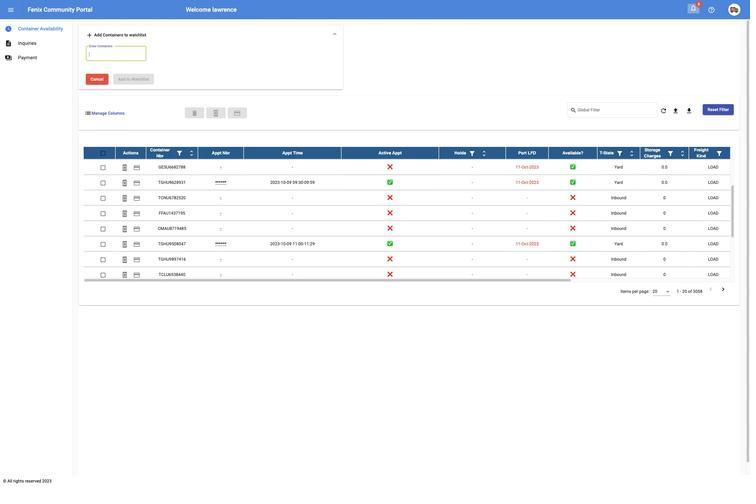 Task type: describe. For each thing, give the bounding box(es) containing it.
reset
[[708, 107, 719, 112]]

2023 for 09:59
[[530, 180, 539, 185]]

description
[[5, 40, 12, 47]]

portal
[[76, 6, 93, 13]]

payment for cmau4222000
[[133, 149, 140, 156]]

storage
[[645, 148, 661, 153]]

oct- for 10:29
[[522, 150, 530, 154]]

09:30-
[[293, 180, 304, 185]]

columns
[[108, 111, 125, 116]]

inbound for cmau8719485
[[612, 227, 627, 231]]

3 column header from the left
[[598, 147, 641, 159]]

no color image containing add
[[86, 32, 93, 39]]

navigate_before button
[[706, 286, 717, 295]]

navigate_next
[[720, 286, 727, 293]]

add to watchlist
[[118, 77, 149, 82]]

11- for 10:29
[[516, 150, 522, 154]]

0 for tghu9897416
[[664, 257, 666, 262]]

- link for tghu9897416
[[220, 257, 222, 262]]

kind
[[697, 154, 706, 159]]

file_upload button
[[670, 104, 682, 116]]

load for cmau4222000
[[709, 150, 719, 154]]

payment for tghu9508047
[[133, 241, 140, 248]]

2 11-oct-2023 from the top
[[516, 165, 539, 170]]

delete image
[[191, 110, 198, 117]]

t-state filter_alt
[[600, 150, 624, 157]]

11:00-
[[293, 242, 304, 247]]

no color image inside navigate_before button
[[708, 286, 715, 293]]

add inside add add containers to watchlist
[[94, 33, 102, 37]]

help_outline button
[[706, 4, 718, 16]]

gesu6682788
[[159, 165, 186, 170]]

09 for 09:30-
[[287, 180, 292, 185]]

watchlist
[[132, 77, 149, 82]]

unfold_more button for holds
[[479, 147, 491, 159]]

****** for cmau4222000
[[215, 150, 227, 154]]

2 0.0 from the top
[[662, 165, 668, 170]]

oct- for 09:59
[[522, 180, 530, 185]]

0.0 for 11:29
[[662, 242, 668, 247]]

payment button for tclu6538440
[[131, 269, 143, 281]]

port
[[519, 151, 527, 156]]

container availability
[[18, 26, 63, 32]]

payment button for cmau4222000
[[131, 146, 143, 158]]

file_download
[[686, 107, 693, 114]]

0.0 for 09:59
[[662, 180, 668, 185]]

****** link for tghu9628931
[[215, 180, 227, 185]]

book_online for cmau4222000
[[121, 149, 128, 156]]

09:59
[[304, 180, 315, 185]]

state
[[604, 151, 614, 156]]

active
[[379, 151, 391, 156]]

book_online button for ffau1437195
[[119, 208, 131, 220]]

availability
[[40, 26, 63, 32]]

cmau8719485
[[158, 227, 186, 231]]

3058
[[693, 290, 703, 294]]

fenix community portal
[[28, 6, 93, 13]]

1 20 from the left
[[653, 290, 658, 294]]

freight
[[695, 148, 709, 153]]

tcnu6782520
[[158, 196, 186, 201]]

menu button
[[5, 4, 17, 16]]

payment button for tghu9508047
[[131, 238, 143, 250]]

6 row from the top
[[84, 206, 738, 221]]

container nbr
[[150, 148, 170, 159]]

navigate_before
[[708, 286, 715, 293]]

holds
[[455, 151, 467, 156]]

book_online for gesu6682788
[[121, 164, 128, 171]]

help_outline
[[708, 6, 716, 14]]

no color image containing filter_alt
[[716, 150, 724, 157]]

ffau1437195
[[159, 211, 185, 216]]

load for ffau1437195
[[709, 211, 719, 216]]

reserved
[[25, 479, 41, 484]]

2023- for 2023-10-09 11:00-11:29
[[270, 242, 281, 247]]

payment for cmau8719485
[[133, 226, 140, 233]]

community
[[44, 6, 75, 13]]

- cell for tcnu6782520
[[244, 191, 342, 206]]

navigate_next button
[[718, 286, 729, 295]]

- link for tcnu6782520
[[220, 196, 222, 201]]

filter_alt button for container nbr
[[174, 147, 186, 159]]

no color image inside notifications_none popup button
[[690, 5, 698, 12]]

containers
[[103, 33, 123, 37]]

no color image containing list
[[84, 110, 92, 117]]

2023- for 2023-10-09 10:00-10:29
[[270, 150, 281, 154]]

storage charges
[[645, 148, 661, 159]]

3 appt from the left
[[393, 151, 402, 156]]

unfold_more for storage charges
[[679, 150, 687, 157]]

no color image inside the help_outline 'popup button'
[[708, 6, 716, 14]]

load for gesu6682788
[[709, 165, 719, 170]]

10- for 11:00-
[[281, 242, 287, 247]]

2 yard from the top
[[615, 165, 623, 170]]

cancel button
[[86, 74, 108, 85]]

09 for 11:00-
[[287, 242, 292, 247]]

payment for gesu6682788
[[133, 164, 140, 171]]

no color image inside file_download button
[[686, 107, 693, 114]]

charges
[[645, 154, 661, 159]]

book_online button for tcnu6782520
[[119, 192, 131, 204]]

© all rights reserved 2023
[[3, 479, 52, 484]]

menu
[[7, 6, 14, 14]]

manage
[[92, 111, 107, 116]]

appt nbr
[[212, 151, 230, 156]]

oct- for 11:29
[[522, 242, 530, 247]]

book_online for tclu6538440
[[121, 272, 128, 279]]

tclu6538440
[[159, 273, 185, 277]]

list manage columns
[[84, 110, 125, 117]]

11:29
[[304, 242, 315, 247]]

1 row from the top
[[84, 145, 738, 160]]

filter_alt for storage charges
[[667, 150, 675, 157]]

2 filter_alt from the left
[[469, 150, 476, 157]]

2 oct- from the top
[[522, 165, 530, 170]]

appt time column header
[[244, 147, 342, 159]]

no color image inside file_upload button
[[673, 107, 680, 114]]

8 row from the top
[[84, 237, 738, 252]]

filter_alt button for holds
[[467, 147, 479, 159]]

2 11- from the top
[[516, 165, 522, 170]]

unfold_more for container nbr
[[188, 150, 195, 157]]

7 row from the top
[[84, 221, 738, 237]]

10:29
[[304, 150, 315, 154]]

filter_alt for container nbr
[[176, 150, 183, 157]]

4 column header from the left
[[641, 147, 689, 159]]

1
[[677, 290, 680, 294]]

welcome lawrence
[[186, 6, 237, 13]]

notifications_none button
[[688, 4, 700, 14]]

payment button for tcnu6782520
[[131, 192, 143, 204]]

payment for ffau1437195
[[133, 210, 140, 218]]

11-oct-2023 for 09:59
[[516, 180, 539, 185]]

2023-10-09 09:30-09:59
[[270, 180, 315, 185]]

welcome
[[186, 6, 211, 13]]

load for tghu9897416
[[709, 257, 719, 262]]

time
[[293, 151, 303, 156]]

yard for 11:29
[[615, 242, 623, 247]]

active appt
[[379, 151, 402, 156]]

available?
[[563, 151, 584, 156]]

book_online button for cmau8719485
[[119, 223, 131, 235]]

payment button for gesu6682788
[[131, 161, 143, 173]]

of
[[689, 290, 692, 294]]

filter_alt button for t-state
[[614, 147, 626, 159]]

inbound for ffau1437195
[[612, 211, 627, 216]]

freight kind
[[695, 148, 709, 159]]

2023-10-09 11:00-11:29
[[270, 242, 315, 247]]

all
[[7, 479, 12, 484]]

no color image inside refresh button
[[660, 107, 668, 114]]

delete button
[[185, 108, 204, 118]]

0 for ffau1437195
[[664, 211, 666, 216]]

add inside 'button'
[[118, 77, 126, 82]]

book_online for tghu9897416
[[121, 256, 128, 264]]

add
[[86, 32, 93, 39]]

cmau4222000
[[158, 150, 186, 154]]

- link for ffau1437195
[[220, 211, 222, 216]]

load for tclu6538440
[[709, 273, 719, 277]]

add add containers to watchlist
[[86, 32, 146, 39]]

reset filter
[[708, 107, 730, 112]]

payment button for ffau1437195
[[131, 208, 143, 220]]

payment
[[18, 55, 37, 61]]



Task type: vqa. For each thing, say whether or not it's contained in the screenshot.
Op
no



Task type: locate. For each thing, give the bounding box(es) containing it.
page:
[[640, 290, 650, 294]]

20 right the page:
[[653, 290, 658, 294]]

no color image containing file_upload
[[673, 107, 680, 114]]

appt inside column header
[[282, 151, 292, 156]]

5 unfold_more button from the left
[[726, 147, 738, 159]]

container for availability
[[18, 26, 39, 32]]

payments
[[5, 54, 12, 61]]

6 - cell from the top
[[244, 267, 342, 283]]

container for nbr
[[150, 148, 170, 153]]

items per page:
[[621, 290, 650, 294]]

file_upload
[[673, 107, 680, 114]]

2023
[[530, 150, 539, 154], [530, 165, 539, 170], [530, 180, 539, 185], [530, 242, 539, 247], [42, 479, 52, 484]]

3 09 from the top
[[287, 242, 292, 247]]

0 vertical spatial 2023-
[[270, 150, 281, 154]]

3 2023- from the top
[[270, 242, 281, 247]]

payment button for tghu9628931
[[131, 177, 143, 189]]

to inside add add containers to watchlist
[[124, 33, 128, 37]]

09 for 10:00-
[[287, 150, 292, 154]]

0 vertical spatial ****** link
[[215, 150, 227, 154]]

filter_alt right freight kind
[[716, 150, 724, 157]]

filter_alt right the holds
[[469, 150, 476, 157]]

unfold_more for freight kind
[[728, 150, 736, 157]]

load for cmau8719485
[[709, 227, 719, 231]]

container
[[18, 26, 39, 32], [150, 148, 170, 153]]

unfold_more for t-state
[[629, 150, 636, 157]]

3 0 from the top
[[664, 227, 666, 231]]

1 2023- from the top
[[270, 150, 281, 154]]

11-
[[516, 150, 522, 154], [516, 165, 522, 170], [516, 180, 522, 185], [516, 242, 522, 247]]

****** for tghu9628931
[[215, 180, 227, 185]]

no color image containing description
[[5, 40, 12, 47]]

1 ****** from the top
[[215, 150, 227, 154]]

filter_alt button for freight kind
[[714, 147, 726, 159]]

row containing filter_alt
[[84, 147, 738, 160]]

8 load from the top
[[709, 257, 719, 262]]

appt nbr column header
[[198, 147, 244, 159]]

1 appt from the left
[[212, 151, 222, 156]]

load for tghu9628931
[[709, 180, 719, 185]]

2 column header from the left
[[439, 147, 506, 159]]

filter
[[720, 107, 730, 112]]

book_online button for tghu9508047
[[119, 238, 131, 250]]

2 ****** from the top
[[215, 180, 227, 185]]

****** link for cmau4222000
[[215, 150, 227, 154]]

book_online button for cmau4222000
[[119, 146, 131, 158]]

4 unfold_more button from the left
[[677, 147, 689, 159]]

1 11-oct-2023 from the top
[[516, 150, 539, 154]]

- cell for gesu6682788
[[244, 160, 342, 175]]

2 vertical spatial ******
[[215, 242, 227, 247]]

payment button for tghu9897416
[[131, 254, 143, 266]]

rights
[[13, 479, 24, 484]]

- cell for tghu9897416
[[244, 252, 342, 267]]

no color image containing navigate_next
[[720, 286, 727, 293]]

****** link
[[215, 150, 227, 154], [215, 180, 227, 185], [215, 242, 227, 247]]

3 load from the top
[[709, 180, 719, 185]]

appt for appt nbr
[[212, 151, 222, 156]]

book_online for ffau1437195
[[121, 210, 128, 218]]

2 horizontal spatial appt
[[393, 151, 402, 156]]

per
[[633, 290, 639, 294]]

5 inbound from the top
[[612, 273, 627, 277]]

9 row from the top
[[84, 252, 738, 267]]

file_download button
[[684, 104, 696, 116]]

container up 'inquiries'
[[18, 26, 39, 32]]

search
[[571, 107, 577, 114]]

column header
[[146, 147, 198, 159], [439, 147, 506, 159], [598, 147, 641, 159], [641, 147, 689, 159], [689, 147, 738, 159]]

unfold_more
[[188, 150, 195, 157], [481, 150, 488, 157], [629, 150, 636, 157], [679, 150, 687, 157], [728, 150, 736, 157]]

load for tghu9508047
[[709, 242, 719, 247]]

0.0 for 10:29
[[662, 150, 668, 154]]

cancel
[[91, 77, 104, 82]]

book_online button for tghu9628931
[[119, 177, 131, 189]]

refresh button
[[658, 104, 670, 116]]

1 vertical spatial 2023-
[[270, 180, 281, 185]]

filter_alt
[[176, 150, 183, 157], [469, 150, 476, 157], [617, 150, 624, 157], [667, 150, 675, 157], [716, 150, 724, 157]]

active appt column header
[[342, 147, 439, 159]]

5 load from the top
[[709, 211, 719, 216]]

1 filter_alt button from the left
[[174, 147, 186, 159]]

filter_alt button for storage charges
[[665, 147, 677, 159]]

0 horizontal spatial container
[[18, 26, 39, 32]]

09 left 09:30-
[[287, 180, 292, 185]]

2 appt from the left
[[282, 151, 292, 156]]

5 row from the top
[[84, 191, 738, 206]]

no color image containing file_download
[[686, 107, 693, 114]]

2023- left 09:30-
[[270, 180, 281, 185]]

add left watchlist
[[118, 77, 126, 82]]

1 vertical spatial 09
[[287, 180, 292, 185]]

3 unfold_more from the left
[[629, 150, 636, 157]]

4 filter_alt from the left
[[667, 150, 675, 157]]

****** link for tghu9508047
[[215, 242, 227, 247]]

appt
[[212, 151, 222, 156], [282, 151, 292, 156], [393, 151, 402, 156]]

list
[[84, 110, 92, 117]]

5 column header from the left
[[689, 147, 738, 159]]

4 filter_alt button from the left
[[665, 147, 677, 159]]

3 yard from the top
[[615, 180, 623, 185]]

grid
[[84, 145, 738, 283]]

- link for cmau8719485
[[220, 227, 222, 231]]

unfold_more button for t-state
[[626, 147, 638, 159]]

0 horizontal spatial add
[[94, 33, 102, 37]]

1 - 20 of 3058
[[677, 290, 703, 294]]

2 vertical spatial ****** link
[[215, 242, 227, 247]]

1 10- from the top
[[281, 150, 287, 154]]

book_online button for tghu9897416
[[119, 254, 131, 266]]

2023 for 10:29
[[530, 150, 539, 154]]

3 unfold_more button from the left
[[626, 147, 638, 159]]

payment button
[[228, 108, 247, 118], [131, 146, 143, 158], [131, 161, 143, 173], [131, 177, 143, 189], [131, 192, 143, 204], [131, 208, 143, 220], [131, 223, 143, 235], [131, 238, 143, 250], [131, 254, 143, 266], [131, 269, 143, 281]]

- link for gesu6682788
[[220, 165, 222, 170]]

5 unfold_more from the left
[[728, 150, 736, 157]]

tghu9897416
[[158, 257, 186, 262]]

3 0.0 from the top
[[662, 180, 668, 185]]

no color image
[[690, 5, 698, 12], [7, 6, 14, 14], [5, 25, 12, 33], [571, 107, 578, 114], [660, 107, 668, 114], [673, 107, 680, 114], [686, 107, 693, 114], [84, 110, 92, 117], [121, 149, 128, 156], [176, 150, 183, 157], [188, 150, 195, 157], [469, 150, 476, 157], [481, 150, 488, 157], [617, 150, 624, 157], [667, 150, 675, 157], [679, 150, 687, 157], [121, 180, 128, 187], [133, 180, 140, 187], [133, 210, 140, 218], [121, 241, 128, 248], [133, 256, 140, 264], [708, 286, 715, 293]]

0 for cmau8719485
[[664, 227, 666, 231]]

no color image containing refresh
[[660, 107, 668, 114]]

0 vertical spatial ******
[[215, 150, 227, 154]]

yard for 10:29
[[615, 150, 623, 154]]

3 inbound from the top
[[612, 227, 627, 231]]

1 11- from the top
[[516, 150, 522, 154]]

1 unfold_more button from the left
[[186, 147, 198, 159]]

filter_alt button
[[174, 147, 186, 159], [467, 147, 479, 159], [614, 147, 626, 159], [665, 147, 677, 159], [714, 147, 726, 159]]

10- for 09:30-
[[281, 180, 287, 185]]

to inside 'button'
[[127, 77, 131, 82]]

09 left 11:00-
[[287, 242, 292, 247]]

appt time
[[282, 151, 303, 156]]

2 filter_alt button from the left
[[467, 147, 479, 159]]

no color image containing search
[[571, 107, 578, 114]]

11-oct-2023 for 11:29
[[516, 242, 539, 247]]

0 horizontal spatial nbr
[[156, 154, 164, 159]]

inbound for tghu9897416
[[612, 257, 627, 262]]

2023- left 11:00-
[[270, 242, 281, 247]]

row
[[84, 145, 738, 160], [84, 147, 738, 160], [84, 160, 738, 175], [84, 175, 738, 191], [84, 191, 738, 206], [84, 206, 738, 221], [84, 221, 738, 237], [84, 237, 738, 252], [84, 252, 738, 267], [84, 267, 738, 283]]

1 0.0 from the top
[[662, 150, 668, 154]]

0
[[664, 196, 666, 201], [664, 211, 666, 216], [664, 227, 666, 231], [664, 257, 666, 262], [664, 273, 666, 277]]

- link for tclu6538440
[[220, 273, 222, 277]]

4 inbound from the top
[[612, 257, 627, 262]]

nbr inside column header
[[223, 151, 230, 156]]

11- for 09:59
[[516, 180, 522, 185]]

2 unfold_more from the left
[[481, 150, 488, 157]]

10- left the time
[[281, 150, 287, 154]]

1 horizontal spatial container
[[150, 148, 170, 153]]

nbr
[[223, 151, 230, 156], [156, 154, 164, 159]]

2 10- from the top
[[281, 180, 287, 185]]

10 row from the top
[[84, 267, 738, 283]]

2023-
[[270, 150, 281, 154], [270, 180, 281, 185], [270, 242, 281, 247]]

no color image containing watch_later
[[5, 25, 12, 33]]

actions column header
[[115, 147, 146, 159]]

20 left the 'of'
[[683, 290, 688, 294]]

1 0 from the top
[[664, 196, 666, 201]]

reset filter button
[[703, 104, 734, 115]]

delete
[[191, 110, 198, 117]]

no color image containing help_outline
[[708, 6, 716, 14]]

0 vertical spatial 09
[[287, 150, 292, 154]]

- cell
[[244, 160, 342, 175], [244, 191, 342, 206], [244, 206, 342, 221], [244, 221, 342, 236], [244, 252, 342, 267], [244, 267, 342, 283]]

add
[[94, 33, 102, 37], [118, 77, 126, 82]]

book_online button for gesu6682788
[[119, 161, 131, 173]]

2 0 from the top
[[664, 211, 666, 216]]

4 row from the top
[[84, 175, 738, 191]]

4 0.0 from the top
[[662, 242, 668, 247]]

inbound
[[612, 196, 627, 201], [612, 211, 627, 216], [612, 227, 627, 231], [612, 257, 627, 262], [612, 273, 627, 277]]

1 column header from the left
[[146, 147, 198, 159]]

filter_alt right state
[[617, 150, 624, 157]]

0 vertical spatial 10-
[[281, 150, 287, 154]]

3 row from the top
[[84, 160, 738, 175]]

to left watchlist
[[127, 77, 131, 82]]

1 09 from the top
[[287, 150, 292, 154]]

6 load from the top
[[709, 227, 719, 231]]

items
[[621, 290, 632, 294]]

10- left 09:30-
[[281, 180, 287, 185]]

book_online button for tclu6538440
[[119, 269, 131, 281]]

09
[[287, 150, 292, 154], [287, 180, 292, 185], [287, 242, 292, 247]]

1 vertical spatial ******
[[215, 180, 227, 185]]

09 left the time
[[287, 150, 292, 154]]

load
[[709, 150, 719, 154], [709, 165, 719, 170], [709, 180, 719, 185], [709, 196, 719, 201], [709, 211, 719, 216], [709, 227, 719, 231], [709, 242, 719, 247], [709, 257, 719, 262], [709, 273, 719, 277]]

1 ****** link from the top
[[215, 150, 227, 154]]

container up gesu6682788
[[150, 148, 170, 153]]

2023- for 2023-10-09 09:30-09:59
[[270, 180, 281, 185]]

navigation
[[0, 19, 72, 65]]

2 - link from the top
[[220, 196, 222, 201]]

2 ****** link from the top
[[215, 180, 227, 185]]

20
[[653, 290, 658, 294], [683, 290, 688, 294]]

1 filter_alt from the left
[[176, 150, 183, 157]]

inquiries
[[18, 40, 36, 46]]

0 horizontal spatial 20
[[653, 290, 658, 294]]

©
[[3, 479, 6, 484]]

actions
[[123, 151, 139, 156]]

4 oct- from the top
[[522, 242, 530, 247]]

0 vertical spatial add
[[94, 33, 102, 37]]

no color image
[[708, 6, 716, 14], [86, 32, 93, 39], [5, 40, 12, 47], [5, 54, 12, 61], [213, 110, 220, 117], [234, 110, 241, 117], [133, 149, 140, 156], [629, 150, 636, 157], [716, 150, 724, 157], [728, 150, 736, 157], [121, 164, 128, 171], [133, 164, 140, 171], [121, 195, 128, 202], [133, 195, 140, 202], [121, 210, 128, 218], [121, 226, 128, 233], [133, 226, 140, 233], [133, 241, 140, 248], [121, 256, 128, 264], [121, 272, 128, 279], [133, 272, 140, 279], [720, 286, 727, 293]]

0 horizontal spatial appt
[[212, 151, 222, 156]]

2 inbound from the top
[[612, 211, 627, 216]]

3 11-oct-2023 from the top
[[516, 180, 539, 185]]

to
[[124, 33, 128, 37], [127, 77, 131, 82]]

holds filter_alt
[[455, 150, 476, 157]]

3 filter_alt button from the left
[[614, 147, 626, 159]]

5 0 from the top
[[664, 273, 666, 277]]

add right add at the top of page
[[94, 33, 102, 37]]

appt for appt time
[[282, 151, 292, 156]]

payment for tghu9897416
[[133, 256, 140, 264]]

book_online for cmau8719485
[[121, 226, 128, 233]]

tghu9628931
[[158, 180, 186, 185]]

6 - link from the top
[[220, 273, 222, 277]]

notifications_none
[[690, 5, 698, 12]]

10:00-
[[293, 150, 304, 154]]

unfold_more button for storage charges
[[677, 147, 689, 159]]

1 unfold_more from the left
[[188, 150, 195, 157]]

4 11- from the top
[[516, 242, 522, 247]]

3 - link from the top
[[220, 211, 222, 216]]

2 vertical spatial 2023-
[[270, 242, 281, 247]]

11-oct-2023 for 10:29
[[516, 150, 539, 154]]

unfold_more button for freight kind
[[726, 147, 738, 159]]

yard for 09:59
[[615, 180, 623, 185]]

******
[[215, 150, 227, 154], [215, 180, 227, 185], [215, 242, 227, 247]]

book_online button
[[207, 108, 226, 118], [119, 146, 131, 158], [119, 161, 131, 173], [119, 177, 131, 189], [119, 192, 131, 204], [119, 208, 131, 220], [119, 223, 131, 235], [119, 238, 131, 250], [119, 254, 131, 266], [119, 269, 131, 281]]

3 ****** from the top
[[215, 242, 227, 247]]

payment
[[234, 110, 241, 117], [133, 149, 140, 156], [133, 164, 140, 171], [133, 180, 140, 187], [133, 195, 140, 202], [133, 210, 140, 218], [133, 226, 140, 233], [133, 241, 140, 248], [133, 256, 140, 264], [133, 272, 140, 279]]

4 0 from the top
[[664, 257, 666, 262]]

4 unfold_more from the left
[[679, 150, 687, 157]]

filter_alt for freight kind
[[716, 150, 724, 157]]

0 for tcnu6782520
[[664, 196, 666, 201]]

no color image containing payments
[[5, 54, 12, 61]]

2023-10-09 10:00-10:29
[[270, 150, 315, 154]]

filter_alt up gesu6682788
[[176, 150, 183, 157]]

9 load from the top
[[709, 273, 719, 277]]

10- for 10:00-
[[281, 150, 287, 154]]

lfd
[[528, 151, 536, 156]]

- cell for cmau8719485
[[244, 221, 342, 236]]

-
[[472, 150, 473, 154], [220, 165, 222, 170], [292, 165, 293, 170], [472, 165, 473, 170], [472, 180, 473, 185], [220, 196, 222, 201], [292, 196, 293, 201], [472, 196, 473, 201], [527, 196, 528, 201], [220, 211, 222, 216], [292, 211, 293, 216], [472, 211, 473, 216], [527, 211, 528, 216], [220, 227, 222, 231], [292, 227, 293, 231], [472, 227, 473, 231], [527, 227, 528, 231], [472, 242, 473, 247], [220, 257, 222, 262], [292, 257, 293, 262], [472, 257, 473, 262], [527, 257, 528, 262], [220, 273, 222, 277], [292, 273, 293, 277], [472, 273, 473, 277], [527, 273, 528, 277], [681, 290, 682, 294]]

fenix
[[28, 6, 42, 13]]

watchlist
[[129, 33, 146, 37]]

grid containing book_online
[[84, 145, 738, 283]]

2023 for 11:29
[[530, 242, 539, 247]]

✅
[[388, 150, 393, 154], [571, 150, 576, 154], [571, 165, 576, 170], [388, 180, 393, 185], [571, 180, 576, 185], [388, 242, 393, 247], [571, 242, 576, 247]]

2 vertical spatial 09
[[287, 242, 292, 247]]

nbr for appt nbr
[[223, 151, 230, 156]]

1 horizontal spatial add
[[118, 77, 126, 82]]

11- for 11:29
[[516, 242, 522, 247]]

available? column header
[[549, 147, 598, 159]]

1 vertical spatial add
[[118, 77, 126, 82]]

2 vertical spatial 10-
[[281, 242, 287, 247]]

to left 'watchlist'
[[124, 33, 128, 37]]

5 - cell from the top
[[244, 252, 342, 267]]

1 horizontal spatial appt
[[282, 151, 292, 156]]

7 load from the top
[[709, 242, 719, 247]]

1 yard from the top
[[615, 150, 623, 154]]

0 vertical spatial container
[[18, 26, 39, 32]]

no color image inside the menu button
[[7, 6, 14, 14]]

4 11-oct-2023 from the top
[[516, 242, 539, 247]]

book_online
[[213, 110, 220, 117], [121, 149, 128, 156], [121, 164, 128, 171], [121, 180, 128, 187], [121, 195, 128, 202], [121, 210, 128, 218], [121, 226, 128, 233], [121, 241, 128, 248], [121, 256, 128, 264], [121, 272, 128, 279]]

tghu9508047
[[158, 242, 186, 247]]

no color image containing menu
[[7, 6, 14, 14]]

navigation containing watch_later
[[0, 19, 72, 65]]

refresh
[[660, 107, 668, 114]]

1 - link from the top
[[220, 165, 222, 170]]

3 filter_alt from the left
[[617, 150, 624, 157]]

payment for tghu9628931
[[133, 180, 140, 187]]

4 load from the top
[[709, 196, 719, 201]]

no color image containing notifications_none
[[690, 5, 698, 12]]

2 2023- from the top
[[270, 180, 281, 185]]

add to watchlist button
[[113, 74, 154, 85]]

2 row from the top
[[84, 147, 738, 160]]

1 oct- from the top
[[522, 150, 530, 154]]

port lfd
[[519, 151, 536, 156]]

filter_alt right storage charges
[[667, 150, 675, 157]]

payment for tclu6538440
[[133, 272, 140, 279]]

1 vertical spatial 10-
[[281, 180, 287, 185]]

1 horizontal spatial 20
[[683, 290, 688, 294]]

lawrence
[[213, 6, 237, 13]]

2 - cell from the top
[[244, 191, 342, 206]]

10- left 11:00-
[[281, 242, 287, 247]]

3 - cell from the top
[[244, 206, 342, 221]]

1 inbound from the top
[[612, 196, 627, 201]]

2 09 from the top
[[287, 180, 292, 185]]

0 for tclu6538440
[[664, 273, 666, 277]]

inbound for tclu6538440
[[612, 273, 627, 277]]

unfold_more button
[[186, 147, 198, 159], [479, 147, 491, 159], [626, 147, 638, 159], [677, 147, 689, 159], [726, 147, 738, 159]]

no color image containing navigate_before
[[708, 286, 715, 293]]

2 20 from the left
[[683, 290, 688, 294]]

3 11- from the top
[[516, 180, 522, 185]]

None text field
[[89, 52, 143, 58]]

Global Watchlist Filter field
[[578, 109, 655, 114]]

1 - cell from the top
[[244, 160, 342, 175]]

1 vertical spatial to
[[127, 77, 131, 82]]

3 oct- from the top
[[522, 180, 530, 185]]

nbr for container nbr
[[156, 154, 164, 159]]

no color image inside navigate_next button
[[720, 286, 727, 293]]

****** for tghu9508047
[[215, 242, 227, 247]]

2 load from the top
[[709, 165, 719, 170]]

port lfd column header
[[506, 147, 549, 159]]

load for tcnu6782520
[[709, 196, 719, 201]]

1 horizontal spatial nbr
[[223, 151, 230, 156]]

unfold_more button for container nbr
[[186, 147, 198, 159]]

nbr inside container nbr
[[156, 154, 164, 159]]

- cell for tclu6538440
[[244, 267, 342, 283]]

1 load from the top
[[709, 150, 719, 154]]

5 filter_alt button from the left
[[714, 147, 726, 159]]

2023- left appt time
[[270, 150, 281, 154]]

unfold_more for holds
[[481, 150, 488, 157]]

oct-
[[522, 150, 530, 154], [522, 165, 530, 170], [522, 180, 530, 185], [522, 242, 530, 247]]

book_online for tghu9508047
[[121, 241, 128, 248]]

11-oct-2023
[[516, 150, 539, 154], [516, 165, 539, 170], [516, 180, 539, 185], [516, 242, 539, 247]]

1 vertical spatial ****** link
[[215, 180, 227, 185]]

watch_later
[[5, 25, 12, 33]]

0 vertical spatial to
[[124, 33, 128, 37]]

3 ****** link from the top
[[215, 242, 227, 247]]

4 yard from the top
[[615, 242, 623, 247]]

4 - link from the top
[[220, 227, 222, 231]]

1 vertical spatial container
[[150, 148, 170, 153]]

t-
[[600, 151, 604, 156]]

payment button for cmau8719485
[[131, 223, 143, 235]]



